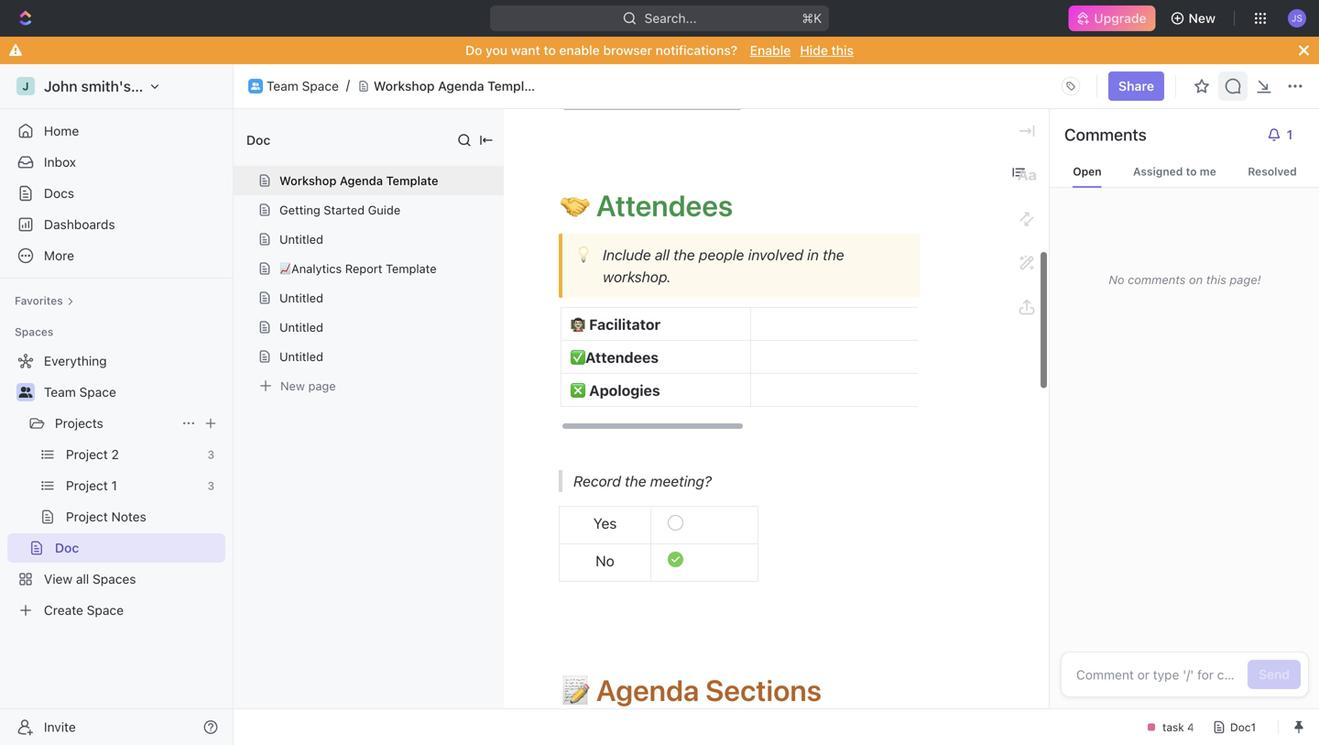 Task type: vqa. For each thing, say whether or not it's contained in the screenshot.
the rightmost "Space, ," element
no



Task type: locate. For each thing, give the bounding box(es) containing it.
team for leftmost team space link
[[44, 384, 76, 400]]

user group image
[[251, 82, 260, 90], [19, 387, 33, 398]]

3 for 1
[[208, 479, 214, 492]]

0 horizontal spatial this
[[832, 43, 854, 58]]

0 vertical spatial to
[[544, 43, 556, 58]]

meeting?
[[651, 472, 712, 490]]

to right want
[[544, 43, 556, 58]]

1 vertical spatial 3
[[208, 479, 214, 492]]

0 horizontal spatial user group image
[[19, 387, 33, 398]]

all inside include all the people involved in the workshop.
[[655, 246, 670, 263]]

this right the on in the right top of the page
[[1207, 273, 1227, 286]]

1 project from the top
[[66, 447, 108, 462]]

new button
[[1164, 4, 1227, 33]]

docs
[[44, 186, 74, 201]]

apologies
[[589, 382, 660, 399]]

attendees for 🤝 attendees
[[596, 188, 733, 223]]

new inside button
[[1189, 11, 1216, 26]]

0 horizontal spatial 1
[[111, 478, 117, 493]]

✅ attendees
[[571, 349, 659, 366]]

assigned to me
[[1134, 165, 1217, 178]]

tree containing everything
[[7, 346, 225, 625]]

4 untitled from the top
[[280, 350, 323, 363]]

team space for leftmost team space link
[[44, 384, 116, 400]]

1 untitled from the top
[[280, 232, 323, 246]]

1 vertical spatial workshop
[[280, 174, 337, 187]]

1 vertical spatial team space
[[44, 384, 116, 400]]

1 vertical spatial 1
[[111, 478, 117, 493]]

0 vertical spatial space
[[302, 78, 339, 94]]

2 untitled from the top
[[280, 291, 323, 305]]

space
[[302, 78, 339, 94], [79, 384, 116, 400], [87, 603, 124, 618]]

0 horizontal spatial workshop
[[280, 174, 337, 187]]

the right record
[[625, 472, 647, 490]]

new
[[1189, 11, 1216, 26], [280, 379, 305, 393]]

agenda right 📝
[[596, 673, 700, 708]]

📝 agenda sections
[[561, 673, 822, 708]]

1 horizontal spatial agenda
[[438, 78, 484, 94]]

1 horizontal spatial user group image
[[251, 82, 260, 90]]

0 horizontal spatial the
[[625, 472, 647, 490]]

1 down 2
[[111, 478, 117, 493]]

project down project 2
[[66, 478, 108, 493]]

1 horizontal spatial 1
[[1287, 127, 1293, 142]]

1 vertical spatial this
[[1207, 273, 1227, 286]]

0 horizontal spatial doc
[[55, 540, 79, 555]]

no left comments
[[1109, 273, 1125, 286]]

agenda
[[438, 78, 484, 94], [340, 174, 383, 187], [596, 673, 700, 708]]

new left page
[[280, 379, 305, 393]]

workshop
[[374, 78, 435, 94], [280, 174, 337, 187]]

2 vertical spatial space
[[87, 603, 124, 618]]

2 project from the top
[[66, 478, 108, 493]]

0 horizontal spatial no
[[596, 552, 615, 570]]

1 vertical spatial attendees
[[586, 349, 659, 366]]

attendees
[[596, 188, 733, 223], [586, 349, 659, 366]]

1 vertical spatial workshop agenda template
[[280, 174, 439, 187]]

spaces
[[15, 325, 53, 338], [93, 571, 136, 587]]

3 up project notes link
[[208, 479, 214, 492]]

0 vertical spatial all
[[655, 246, 670, 263]]

0 horizontal spatial to
[[544, 43, 556, 58]]

1 vertical spatial spaces
[[93, 571, 136, 587]]

all right view
[[76, 571, 89, 587]]

assigned
[[1134, 165, 1184, 178]]

0 horizontal spatial new
[[280, 379, 305, 393]]

2 3 from the top
[[208, 479, 214, 492]]

1 inside the sidebar navigation
[[111, 478, 117, 493]]

smith's
[[81, 77, 131, 95]]

0 vertical spatial team space
[[267, 78, 339, 94]]

project down project 1
[[66, 509, 108, 524]]

untitled
[[280, 232, 323, 246], [280, 291, 323, 305], [280, 320, 323, 334], [280, 350, 323, 363]]

to left the me on the top right
[[1186, 165, 1197, 178]]

2 vertical spatial project
[[66, 509, 108, 524]]

js button
[[1283, 4, 1312, 33]]

this right hide
[[832, 43, 854, 58]]

home
[[44, 123, 79, 138]]

2 horizontal spatial the
[[823, 246, 845, 263]]

all
[[655, 246, 670, 263], [76, 571, 89, 587]]

0 horizontal spatial all
[[76, 571, 89, 587]]

do
[[466, 43, 482, 58]]

this
[[832, 43, 854, 58], [1207, 273, 1227, 286]]

project notes
[[66, 509, 146, 524]]

team for the rightmost team space link
[[267, 78, 299, 94]]

0 vertical spatial 1
[[1287, 127, 1293, 142]]

1 horizontal spatial team space link
[[267, 78, 339, 94]]

0 vertical spatial team space link
[[267, 78, 339, 94]]

1 vertical spatial no
[[596, 552, 615, 570]]

all inside view all spaces link
[[76, 571, 89, 587]]

spaces up create space link
[[93, 571, 136, 587]]

doc inside tree
[[55, 540, 79, 555]]

space for leftmost team space link
[[79, 384, 116, 400]]

1 vertical spatial all
[[76, 571, 89, 587]]

1 vertical spatial user group image
[[19, 387, 33, 398]]

user group image for the rightmost team space link
[[251, 82, 260, 90]]

workshop agenda template
[[374, 78, 544, 94], [280, 174, 439, 187]]

new for new page
[[280, 379, 305, 393]]

inbox link
[[7, 148, 225, 177]]

1
[[1287, 127, 1293, 142], [111, 478, 117, 493]]

all up workshop.
[[655, 246, 670, 263]]

record
[[574, 472, 621, 490]]

doc link
[[55, 533, 222, 563]]

2 vertical spatial agenda
[[596, 673, 700, 708]]

the left people
[[674, 246, 695, 263]]

john smith's workspace, , element
[[16, 77, 35, 95]]

the right in on the right top
[[823, 246, 845, 263]]

0 horizontal spatial agenda
[[340, 174, 383, 187]]

attendees up 'apologies'
[[586, 349, 659, 366]]

projects
[[55, 416, 103, 431]]

0 vertical spatial agenda
[[438, 78, 484, 94]]

no down yes
[[596, 552, 615, 570]]

team inside tree
[[44, 384, 76, 400]]

1 vertical spatial to
[[1186, 165, 1197, 178]]

1 vertical spatial space
[[79, 384, 116, 400]]

0 vertical spatial attendees
[[596, 188, 733, 223]]

1 vertical spatial agenda
[[340, 174, 383, 187]]

browser
[[603, 43, 653, 58]]

everything
[[44, 353, 107, 368]]

2 vertical spatial template
[[386, 262, 437, 275]]

0 vertical spatial new
[[1189, 11, 1216, 26]]

1 3 from the top
[[208, 448, 214, 461]]

project left 2
[[66, 447, 108, 462]]

1 horizontal spatial all
[[655, 246, 670, 263]]

report
[[345, 262, 383, 275]]

the
[[674, 246, 695, 263], [823, 246, 845, 263], [625, 472, 647, 490]]

to
[[544, 43, 556, 58], [1186, 165, 1197, 178]]

3 right project 2 link
[[208, 448, 214, 461]]

team space
[[267, 78, 339, 94], [44, 384, 116, 400]]

page!
[[1230, 273, 1262, 286]]

0 vertical spatial 3
[[208, 448, 214, 461]]

1 vertical spatial doc
[[55, 540, 79, 555]]

0 horizontal spatial spaces
[[15, 325, 53, 338]]

team space link
[[267, 78, 339, 94], [44, 378, 222, 407]]

doc
[[247, 132, 271, 148], [55, 540, 79, 555]]

user group image inside tree
[[19, 387, 33, 398]]

search...
[[645, 11, 697, 26]]

3 untitled from the top
[[280, 320, 323, 334]]

tree
[[7, 346, 225, 625]]

1 horizontal spatial new
[[1189, 11, 1216, 26]]

1 horizontal spatial team
[[267, 78, 299, 94]]

0 vertical spatial this
[[832, 43, 854, 58]]

1 horizontal spatial doc
[[247, 132, 271, 148]]

2
[[111, 447, 119, 462]]

dropdown menu image
[[1057, 71, 1086, 101]]

new right upgrade
[[1189, 11, 1216, 26]]

getting started guide
[[280, 203, 401, 217]]

open
[[1073, 165, 1102, 178]]

no comments on this page!
[[1109, 273, 1262, 286]]

0 vertical spatial no
[[1109, 273, 1125, 286]]

1 horizontal spatial team space
[[267, 78, 339, 94]]

0 horizontal spatial team
[[44, 384, 76, 400]]

1 horizontal spatial no
[[1109, 273, 1125, 286]]

template up guide on the left top of page
[[386, 174, 439, 187]]

docs link
[[7, 179, 225, 208]]

0 horizontal spatial team space link
[[44, 378, 222, 407]]

team space inside tree
[[44, 384, 116, 400]]

space for the rightmost team space link
[[302, 78, 339, 94]]

john
[[44, 77, 77, 95]]

1 vertical spatial project
[[66, 478, 108, 493]]

page
[[308, 379, 336, 393]]

1 horizontal spatial spaces
[[93, 571, 136, 587]]

sections
[[706, 673, 822, 708]]

0 vertical spatial project
[[66, 447, 108, 462]]

0 vertical spatial team
[[267, 78, 299, 94]]

upgrade link
[[1069, 5, 1156, 31]]

0 vertical spatial user group image
[[251, 82, 260, 90]]

no for no comments on this page!
[[1109, 273, 1125, 286]]

me
[[1200, 165, 1217, 178]]

1 vertical spatial team space link
[[44, 378, 222, 407]]

template down want
[[488, 78, 544, 94]]

in
[[808, 246, 819, 263]]

1 up resolved at the right
[[1287, 127, 1293, 142]]

1 vertical spatial team
[[44, 384, 76, 400]]

hide
[[800, 43, 828, 58]]

template right report
[[386, 262, 437, 275]]

0 vertical spatial workshop
[[374, 78, 435, 94]]

workshop agenda template up started
[[280, 174, 439, 187]]

workshop agenda template down do
[[374, 78, 544, 94]]

attendees up the include
[[596, 188, 733, 223]]

project 1 link
[[66, 471, 200, 500]]

agenda up started
[[340, 174, 383, 187]]

agenda down do
[[438, 78, 484, 94]]

team
[[267, 78, 299, 94], [44, 384, 76, 400]]

spaces down favorites
[[15, 325, 53, 338]]

1 vertical spatial new
[[280, 379, 305, 393]]

3 for 2
[[208, 448, 214, 461]]

3 project from the top
[[66, 509, 108, 524]]

0 horizontal spatial team space
[[44, 384, 116, 400]]

template
[[488, 78, 544, 94], [386, 174, 439, 187], [386, 262, 437, 275]]



Task type: describe. For each thing, give the bounding box(es) containing it.
invite
[[44, 719, 76, 735]]

new page
[[280, 379, 336, 393]]

you
[[486, 43, 508, 58]]

new for new
[[1189, 11, 1216, 26]]

project for project 2
[[66, 447, 108, 462]]

👨🏻‍🏫 facilitator
[[571, 316, 661, 333]]

enable
[[559, 43, 600, 58]]

👨🏻‍🏫
[[571, 316, 586, 333]]

user group image for leftmost team space link
[[19, 387, 33, 398]]

more
[[44, 248, 74, 263]]

record the meeting?
[[574, 472, 712, 490]]

📈analytics report template
[[280, 262, 437, 275]]

💡
[[576, 245, 592, 264]]

john smith's workspace
[[44, 77, 211, 95]]

❎ apologies
[[571, 382, 660, 399]]

🤝
[[561, 188, 590, 223]]

0 vertical spatial spaces
[[15, 325, 53, 338]]

✅
[[571, 349, 586, 366]]

view all spaces link
[[7, 565, 222, 594]]

tree inside the sidebar navigation
[[7, 346, 225, 625]]

home link
[[7, 116, 225, 146]]

all for include
[[655, 246, 670, 263]]

project for project 1
[[66, 478, 108, 493]]

started
[[324, 203, 365, 217]]

guide
[[368, 203, 401, 217]]

team space for the rightmost team space link
[[267, 78, 339, 94]]

everything link
[[7, 346, 222, 376]]

project for project notes
[[66, 509, 108, 524]]

on
[[1190, 273, 1204, 286]]

include
[[603, 246, 651, 263]]

❎
[[571, 382, 586, 399]]

1 horizontal spatial this
[[1207, 273, 1227, 286]]

people
[[699, 246, 745, 263]]

🤝 attendees
[[561, 188, 733, 223]]

view
[[44, 571, 73, 587]]

more button
[[7, 241, 225, 270]]

inbox
[[44, 154, 76, 170]]

dashboards
[[44, 217, 115, 232]]

view all spaces
[[44, 571, 136, 587]]

📝
[[561, 673, 590, 708]]

📈analytics
[[280, 262, 342, 275]]

0 vertical spatial workshop agenda template
[[374, 78, 544, 94]]

notes
[[111, 509, 146, 524]]

attendees for ✅ attendees
[[586, 349, 659, 366]]

facilitator
[[589, 316, 661, 333]]

dashboards link
[[7, 210, 225, 239]]

project 2 link
[[66, 440, 200, 469]]

send
[[1259, 667, 1290, 682]]

send button
[[1248, 660, 1301, 689]]

0 vertical spatial template
[[488, 78, 544, 94]]

workspace
[[135, 77, 211, 95]]

favorites
[[15, 294, 63, 307]]

1 button
[[1260, 120, 1306, 149]]

notifications?
[[656, 43, 738, 58]]

project 1
[[66, 478, 117, 493]]

do you want to enable browser notifications? enable hide this
[[466, 43, 854, 58]]

all for view
[[76, 571, 89, 587]]

0 vertical spatial doc
[[247, 132, 271, 148]]

project 2
[[66, 447, 119, 462]]

resolved
[[1248, 165, 1298, 178]]

j
[[22, 80, 29, 93]]

create
[[44, 603, 83, 618]]

workshop.
[[603, 268, 672, 285]]

js
[[1292, 13, 1303, 23]]

include all the people involved in the workshop.
[[603, 246, 849, 285]]

⌘k
[[802, 11, 822, 26]]

comments
[[1065, 125, 1147, 144]]

projects link
[[55, 409, 174, 438]]

1 vertical spatial template
[[386, 174, 439, 187]]

want
[[511, 43, 541, 58]]

1 horizontal spatial the
[[674, 246, 695, 263]]

1 horizontal spatial to
[[1186, 165, 1197, 178]]

create space link
[[7, 596, 222, 625]]

upgrade
[[1095, 11, 1147, 26]]

involved
[[748, 246, 804, 263]]

2 horizontal spatial agenda
[[596, 673, 700, 708]]

enable
[[750, 43, 791, 58]]

favorites button
[[7, 290, 81, 312]]

share
[[1119, 78, 1155, 93]]

create space
[[44, 603, 124, 618]]

getting
[[280, 203, 321, 217]]

comments
[[1128, 273, 1186, 286]]

sidebar navigation
[[0, 64, 237, 745]]

1 horizontal spatial workshop
[[374, 78, 435, 94]]

yes
[[594, 515, 617, 532]]

1 inside dropdown button
[[1287, 127, 1293, 142]]

project notes link
[[66, 502, 222, 532]]

no for no
[[596, 552, 615, 570]]



